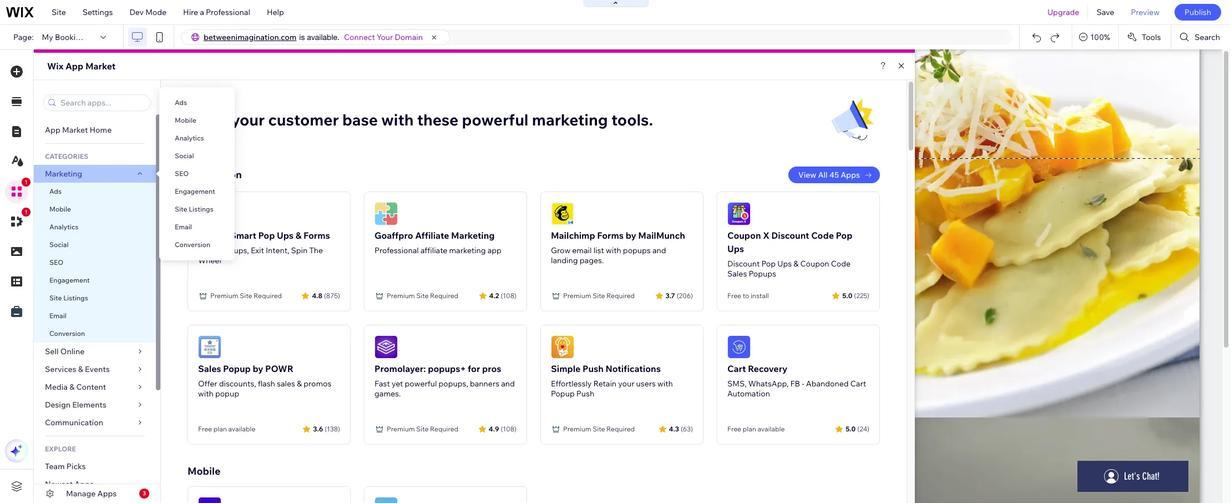 Task type: locate. For each thing, give the bounding box(es) containing it.
premium site required down affiliate
[[387, 291, 459, 300]]

with right users
[[658, 379, 673, 389]]

is available. connect your domain
[[299, 32, 423, 42]]

1 vertical spatial 5.0
[[846, 424, 856, 433]]

premium for grow
[[564, 291, 592, 300]]

1 vertical spatial popup
[[551, 389, 575, 399]]

1 vertical spatial professional
[[375, 245, 419, 255]]

with inside mailchimp forms by mailmunch grow email list with popups and landing pages.
[[606, 245, 622, 255]]

email up sell
[[49, 311, 67, 320]]

2 horizontal spatial email
[[198, 245, 218, 255]]

conversion up poptin: smart pop ups & forms logo
[[188, 168, 242, 181]]

push down simple
[[577, 389, 595, 399]]

email for the site listings link corresponding to the bottom analytics link
[[49, 311, 67, 320]]

1 vertical spatial market
[[62, 125, 88, 135]]

site listings up poptin:
[[175, 205, 214, 213]]

free to install
[[728, 291, 769, 300]]

0 vertical spatial analytics link
[[159, 129, 235, 147]]

sales inside coupon x discount code pop ups discount pop ups & coupon code sales popups
[[728, 269, 748, 279]]

plan down popup
[[214, 425, 227, 433]]

1 horizontal spatial and
[[653, 245, 667, 255]]

2 horizontal spatial apps
[[841, 170, 861, 180]]

0 vertical spatial 1
[[24, 179, 28, 185]]

0 horizontal spatial ups
[[277, 230, 294, 241]]

engagement link for the site listings link related to top analytics link
[[159, 183, 235, 200]]

& right media
[[69, 382, 75, 392]]

marketing inside goaffpro affiliate marketing professional affiliate marketing app
[[451, 230, 495, 241]]

5.0
[[843, 291, 853, 300], [846, 424, 856, 433]]

0 horizontal spatial app
[[45, 125, 60, 135]]

4.3 (63)
[[669, 424, 693, 433]]

1 horizontal spatial seo
[[175, 169, 189, 178]]

premium down effortlessly
[[564, 425, 592, 433]]

popups
[[623, 245, 651, 255]]

0 horizontal spatial listings
[[63, 294, 88, 302]]

available for sms,
[[758, 425, 785, 433]]

0 vertical spatial market
[[85, 61, 116, 72]]

listings up poptin:
[[189, 205, 214, 213]]

3.7
[[666, 291, 676, 300]]

1 horizontal spatial seo link
[[159, 165, 235, 183]]

preview
[[1132, 7, 1160, 17]]

1 horizontal spatial grow
[[551, 245, 571, 255]]

free left to at the right of the page
[[728, 291, 742, 300]]

team
[[45, 461, 65, 471]]

2 vertical spatial marketing
[[451, 230, 495, 241]]

tools button
[[1119, 25, 1172, 49]]

conversion link up wheel
[[159, 236, 235, 254]]

1 vertical spatial social link
[[34, 236, 156, 254]]

premium
[[210, 291, 239, 300], [387, 291, 415, 300], [564, 291, 592, 300], [387, 425, 415, 433], [564, 425, 592, 433]]

0 horizontal spatial seo
[[49, 258, 63, 267]]

conversion
[[188, 168, 242, 181], [175, 240, 211, 249], [49, 329, 85, 338]]

dev
[[130, 7, 144, 17]]

popup down simple
[[551, 389, 575, 399]]

app market home
[[45, 125, 112, 135]]

and inside promolayer: popups+ for pros fast yet powerful popups, banners and games.
[[502, 379, 515, 389]]

hire
[[183, 7, 198, 17]]

premium for retain
[[564, 425, 592, 433]]

ups up intent,
[[277, 230, 294, 241]]

& right the popups in the right of the page
[[794, 259, 799, 269]]

premium site required
[[210, 291, 282, 300], [387, 291, 459, 300], [564, 291, 635, 300], [387, 425, 459, 433], [564, 425, 635, 433]]

1 horizontal spatial listings
[[189, 205, 214, 213]]

1 horizontal spatial apps
[[97, 489, 117, 499]]

premium site required down pages.
[[564, 291, 635, 300]]

free
[[728, 291, 742, 300], [198, 425, 212, 433], [728, 425, 742, 433]]

communication link
[[34, 414, 156, 431]]

1 horizontal spatial marketing
[[188, 93, 236, 106]]

0 vertical spatial and
[[653, 245, 667, 255]]

1 horizontal spatial ads link
[[159, 94, 235, 112]]

2 horizontal spatial marketing
[[451, 230, 495, 241]]

3.6 (138)
[[313, 424, 340, 433]]

email link up wheel
[[159, 218, 235, 236]]

1 horizontal spatial sales
[[728, 269, 748, 279]]

1 horizontal spatial email link
[[159, 218, 235, 236]]

5.0 left (225)
[[843, 291, 853, 300]]

2 (108) from the top
[[501, 424, 517, 433]]

automation
[[728, 389, 771, 399]]

required down affiliate
[[430, 291, 459, 300]]

apps
[[841, 170, 861, 180], [75, 479, 94, 489], [97, 489, 117, 499]]

premium down wheel
[[210, 291, 239, 300]]

analytics
[[175, 134, 204, 142], [49, 223, 79, 231]]

market up the search apps... field
[[85, 61, 116, 72]]

by for forms
[[626, 230, 637, 241]]

premium site required down exit
[[210, 291, 282, 300]]

1 vertical spatial site listings link
[[34, 289, 156, 307]]

available down popup
[[228, 425, 256, 433]]

help
[[267, 7, 284, 17]]

5.0 left '(24)'
[[846, 424, 856, 433]]

premium down landing
[[564, 291, 592, 300]]

1 horizontal spatial popup
[[551, 389, 575, 399]]

by up flash
[[253, 363, 263, 374]]

simple push notifications logo image
[[551, 335, 575, 359]]

search
[[1196, 32, 1221, 42]]

plan for by
[[214, 425, 227, 433]]

conversion link up online
[[34, 325, 156, 343]]

1 horizontal spatial forms
[[598, 230, 624, 241]]

and down pros
[[502, 379, 515, 389]]

email down poptin:
[[198, 245, 218, 255]]

(108) right 4.2
[[501, 291, 517, 300]]

and down mailmunch
[[653, 245, 667, 255]]

0 horizontal spatial site listings link
[[34, 289, 156, 307]]

listings for the engagement link corresponding to the site listings link related to top analytics link
[[189, 205, 214, 213]]

coupon left x on the top of the page
[[728, 230, 762, 241]]

0 horizontal spatial forms
[[304, 230, 330, 241]]

simple
[[551, 363, 581, 374]]

1 vertical spatial powerful
[[405, 379, 437, 389]]

0 horizontal spatial analytics
[[49, 223, 79, 231]]

required for marketing
[[430, 291, 459, 300]]

0 vertical spatial engagement
[[175, 187, 215, 195]]

1 vertical spatial coupon
[[801, 259, 830, 269]]

sales
[[728, 269, 748, 279], [198, 363, 221, 374]]

1 vertical spatial conversion
[[175, 240, 211, 249]]

coupon
[[728, 230, 762, 241], [801, 259, 830, 269]]

1 1 button from the top
[[5, 178, 31, 203]]

newest apps
[[45, 479, 94, 489]]

marketing grow your customer base with these powerful marketing tools.
[[188, 93, 654, 129]]

site listings link up sell online link
[[34, 289, 156, 307]]

marketing
[[188, 93, 236, 106], [45, 169, 82, 179], [451, 230, 495, 241]]

professional down the goaffpro
[[375, 245, 419, 255]]

email link up sell online link
[[34, 307, 156, 325]]

0 horizontal spatial your
[[231, 110, 265, 129]]

2 available from the left
[[758, 425, 785, 433]]

(108) for promolayer: popups+ for pros
[[501, 424, 517, 433]]

site listings link for top analytics link
[[159, 200, 235, 218]]

premium site required for grow
[[564, 291, 635, 300]]

required
[[254, 291, 282, 300], [430, 291, 459, 300], [607, 291, 635, 300], [430, 425, 459, 433], [607, 425, 635, 433]]

site left poptin: smart pop ups & forms logo
[[175, 205, 187, 213]]

1 vertical spatial engagement
[[49, 276, 90, 284]]

listings up online
[[63, 294, 88, 302]]

forms inside mailchimp forms by mailmunch grow email list with popups and landing pages.
[[598, 230, 624, 241]]

1 vertical spatial seo link
[[34, 254, 156, 272]]

free down automation
[[728, 425, 742, 433]]

professional right a
[[206, 7, 250, 17]]

is
[[299, 33, 305, 42]]

0 vertical spatial ads link
[[159, 94, 235, 112]]

available
[[228, 425, 256, 433], [758, 425, 785, 433]]

0 horizontal spatial social link
[[34, 236, 156, 254]]

1 horizontal spatial email
[[175, 223, 192, 231]]

1 horizontal spatial social
[[175, 152, 194, 160]]

required for email
[[607, 291, 635, 300]]

forms up 'list'
[[598, 230, 624, 241]]

premium site required for retain
[[564, 425, 635, 433]]

site listings link up poptin:
[[159, 200, 235, 218]]

1 horizontal spatial site listings
[[175, 205, 214, 213]]

pop
[[258, 230, 275, 241], [836, 230, 853, 241], [762, 259, 776, 269]]

(24)
[[858, 424, 870, 433]]

1 vertical spatial engagement link
[[34, 272, 156, 289]]

app up "categories"
[[45, 125, 60, 135]]

apps for newest apps
[[75, 479, 94, 489]]

discount right x on the top of the page
[[772, 230, 810, 241]]

1 1 from the top
[[24, 179, 28, 185]]

goaffpro affiliate marketing logo image
[[375, 202, 398, 225]]

premium for &
[[210, 291, 239, 300]]

app right wix
[[65, 61, 83, 72]]

app
[[488, 245, 502, 255]]

push up retain
[[583, 363, 604, 374]]

2 vertical spatial conversion
[[49, 329, 85, 338]]

apps down picks
[[75, 479, 94, 489]]

1 vertical spatial mobile link
[[34, 200, 156, 218]]

marketing inside "marketing" link
[[45, 169, 82, 179]]

popup up discounts,
[[223, 363, 251, 374]]

your inside marketing grow your customer base with these powerful marketing tools.
[[231, 110, 265, 129]]

1 horizontal spatial discount
[[772, 230, 810, 241]]

1 plan from the left
[[214, 425, 227, 433]]

1 horizontal spatial conversion link
[[159, 236, 235, 254]]

save
[[1097, 7, 1115, 17]]

with inside marketing grow your customer base with these powerful marketing tools.
[[382, 110, 414, 129]]

engagement link for the site listings link corresponding to the bottom analytics link
[[34, 272, 156, 289]]

1 vertical spatial email
[[198, 245, 218, 255]]

promolayer: popups+ for pros fast yet powerful popups, banners and games.
[[375, 363, 515, 399]]

coupon right the popups in the right of the page
[[801, 259, 830, 269]]

0 horizontal spatial sales
[[198, 363, 221, 374]]

1 forms from the left
[[304, 230, 330, 241]]

4.8
[[312, 291, 323, 300]]

discount up to at the right of the page
[[728, 259, 760, 269]]

popups
[[749, 269, 777, 279]]

2 plan from the left
[[743, 425, 757, 433]]

& up spin
[[296, 230, 302, 241]]

promolayer: popups+ for pros logo image
[[375, 335, 398, 359]]

pop inside poptin: smart pop ups & forms email popups, exit intent, spin the wheel
[[258, 230, 275, 241]]

1 (108) from the top
[[501, 291, 517, 300]]

premium site required for &
[[210, 291, 282, 300]]

free down 'offer'
[[198, 425, 212, 433]]

email link for the site listings link corresponding to the bottom analytics link
[[34, 307, 156, 325]]

site listings
[[175, 205, 214, 213], [49, 294, 88, 302]]

0 horizontal spatial powerful
[[405, 379, 437, 389]]

1 horizontal spatial social link
[[159, 147, 235, 165]]

free plan available down popup
[[198, 425, 256, 433]]

available down automation
[[758, 425, 785, 433]]

0 vertical spatial seo link
[[159, 165, 235, 183]]

and inside mailchimp forms by mailmunch grow email list with popups and landing pages.
[[653, 245, 667, 255]]

free plan available down automation
[[728, 425, 785, 433]]

1 horizontal spatial app
[[65, 61, 83, 72]]

marketing inside marketing grow your customer base with these powerful marketing tools.
[[188, 93, 236, 106]]

0 vertical spatial powerful
[[462, 110, 529, 129]]

0 vertical spatial coupon
[[728, 230, 762, 241]]

apps right manage
[[97, 489, 117, 499]]

plan for sms,
[[743, 425, 757, 433]]

0 horizontal spatial ads link
[[34, 183, 156, 200]]

preview button
[[1123, 0, 1169, 24]]

install
[[751, 291, 769, 300]]

market inside app market home link
[[62, 125, 88, 135]]

design elements link
[[34, 396, 156, 414]]

email link
[[159, 218, 235, 236], [34, 307, 156, 325]]

1 horizontal spatial engagement
[[175, 187, 215, 195]]

required down intent,
[[254, 291, 282, 300]]

email for the site listings link related to top analytics link
[[175, 223, 192, 231]]

required for yet
[[430, 425, 459, 433]]

grow inside mailchimp forms by mailmunch grow email list with popups and landing pages.
[[551, 245, 571, 255]]

0 vertical spatial conversion
[[188, 168, 242, 181]]

forms up the
[[304, 230, 330, 241]]

2 1 button from the top
[[5, 208, 31, 233]]

required down popups,
[[430, 425, 459, 433]]

0 horizontal spatial cart
[[728, 363, 746, 374]]

site down exit
[[240, 291, 252, 300]]

offer
[[198, 379, 217, 389]]

view all 45 apps link
[[789, 167, 881, 183]]

your
[[231, 110, 265, 129], [619, 379, 635, 389]]

my
[[42, 32, 53, 42]]

1 free plan available from the left
[[198, 425, 256, 433]]

seo for the engagement link for the site listings link corresponding to the bottom analytics link "seo" link
[[49, 258, 63, 267]]

1 horizontal spatial site listings link
[[159, 200, 235, 218]]

settings
[[83, 7, 113, 17]]

pages.
[[580, 255, 604, 265]]

services & events link
[[34, 360, 156, 378]]

site down pages.
[[593, 291, 605, 300]]

market left the home
[[62, 125, 88, 135]]

0 vertical spatial engagement link
[[159, 183, 235, 200]]

with right base
[[382, 110, 414, 129]]

social for the bottom analytics link
[[49, 240, 69, 249]]

sales up to at the right of the page
[[728, 269, 748, 279]]

ups down coupon x discount code pop ups logo
[[728, 243, 745, 254]]

0 horizontal spatial mobile link
[[34, 200, 156, 218]]

0 vertical spatial 5.0
[[843, 291, 853, 300]]

0 vertical spatial social
[[175, 152, 194, 160]]

0 vertical spatial marketing
[[188, 93, 236, 106]]

by up popups
[[626, 230, 637, 241]]

(875)
[[324, 291, 340, 300]]

email left poptin: smart pop ups & forms logo
[[175, 223, 192, 231]]

by inside mailchimp forms by mailmunch grow email list with popups and landing pages.
[[626, 230, 637, 241]]

required down popups
[[607, 291, 635, 300]]

required down retain
[[607, 425, 635, 433]]

site up sell
[[49, 294, 62, 302]]

site listings up online
[[49, 294, 88, 302]]

and for pros
[[502, 379, 515, 389]]

app
[[65, 61, 83, 72], [45, 125, 60, 135]]

conversion up wheel
[[175, 240, 211, 249]]

with right 'list'
[[606, 245, 622, 255]]

0 vertical spatial discount
[[772, 230, 810, 241]]

elements
[[72, 400, 107, 410]]

free plan available for by
[[198, 425, 256, 433]]

goaffpro affiliate marketing professional affiliate marketing app
[[375, 230, 502, 255]]

services
[[45, 364, 76, 374]]

cart up 'sms,'
[[728, 363, 746, 374]]

mobile for the bottom analytics link 'ads' link
[[49, 205, 71, 213]]

premium site required down retain
[[564, 425, 635, 433]]

2 free plan available from the left
[[728, 425, 785, 433]]

events
[[85, 364, 110, 374]]

site listings for the bottom analytics link
[[49, 294, 88, 302]]

0 vertical spatial mobile
[[175, 116, 197, 124]]

0 vertical spatial mobile link
[[159, 112, 235, 129]]

0 vertical spatial social link
[[159, 147, 235, 165]]

1 vertical spatial site listings
[[49, 294, 88, 302]]

sales up 'offer'
[[198, 363, 221, 374]]

0 vertical spatial listings
[[189, 205, 214, 213]]

1 vertical spatial grow
[[551, 245, 571, 255]]

premium site required down "games."
[[387, 425, 459, 433]]

free plan available
[[198, 425, 256, 433], [728, 425, 785, 433]]

plan down automation
[[743, 425, 757, 433]]

premium up promolayer: popups+ for pros logo
[[387, 291, 415, 300]]

0 horizontal spatial marketing
[[45, 169, 82, 179]]

popup
[[223, 363, 251, 374], [551, 389, 575, 399]]

1 vertical spatial mobile
[[49, 205, 71, 213]]

1 horizontal spatial pop
[[762, 259, 776, 269]]

social link
[[159, 147, 235, 165], [34, 236, 156, 254]]

free plan available for sms,
[[728, 425, 785, 433]]

0 horizontal spatial ads
[[49, 187, 62, 195]]

manage apps
[[66, 489, 117, 499]]

conversion for top analytics link
[[175, 240, 211, 249]]

0 horizontal spatial free plan available
[[198, 425, 256, 433]]

1 horizontal spatial ads
[[175, 98, 187, 107]]

0 vertical spatial your
[[231, 110, 265, 129]]

cart right abandoned
[[851, 379, 867, 389]]

popups+
[[428, 363, 466, 374]]

coupon x discount code pop ups discount pop ups & coupon code sales popups
[[728, 230, 853, 279]]

whatsapp,
[[749, 379, 789, 389]]

2 forms from the left
[[598, 230, 624, 241]]

conversion link for email link corresponding to the site listings link corresponding to the bottom analytics link
[[34, 325, 156, 343]]

by inside sales popup by powr offer discounts, flash sales & promos with popup
[[253, 363, 263, 374]]

tools.
[[612, 110, 654, 129]]

goaffpro
[[375, 230, 413, 241]]

0 vertical spatial marketing
[[532, 110, 608, 129]]

code
[[812, 230, 835, 241], [832, 259, 851, 269]]

with inside simple push notifications effortlessly retain your users with popup push
[[658, 379, 673, 389]]

ups right the popups in the right of the page
[[778, 259, 792, 269]]

apps right 45
[[841, 170, 861, 180]]

grow inside marketing grow your customer base with these powerful marketing tools.
[[188, 110, 228, 129]]

analytics link
[[159, 129, 235, 147], [34, 218, 156, 236]]

0 vertical spatial cart
[[728, 363, 746, 374]]

conversion up sell online
[[49, 329, 85, 338]]

with
[[382, 110, 414, 129], [606, 245, 622, 255], [658, 379, 673, 389], [198, 389, 214, 399]]

exit
[[251, 245, 264, 255]]

100%
[[1091, 32, 1111, 42]]

customer
[[268, 110, 339, 129]]

poptin: smart pop ups & forms logo image
[[198, 202, 222, 225]]

1 horizontal spatial engagement link
[[159, 183, 235, 200]]

powerful inside marketing grow your customer base with these powerful marketing tools.
[[462, 110, 529, 129]]

social for top analytics link
[[175, 152, 194, 160]]

with left popup
[[198, 389, 214, 399]]

discount
[[772, 230, 810, 241], [728, 259, 760, 269]]

0 vertical spatial email link
[[159, 218, 235, 236]]

0 vertical spatial (108)
[[501, 291, 517, 300]]

0 horizontal spatial grow
[[188, 110, 228, 129]]

ups inside poptin: smart pop ups & forms email popups, exit intent, spin the wheel
[[277, 230, 294, 241]]

team picks
[[45, 461, 86, 471]]

1 available from the left
[[228, 425, 256, 433]]

& right sales
[[297, 379, 302, 389]]

0 vertical spatial push
[[583, 363, 604, 374]]

premium down "games."
[[387, 425, 415, 433]]

(108) right the 4.9
[[501, 424, 517, 433]]

2 1 from the top
[[24, 209, 28, 215]]

1 vertical spatial (108)
[[501, 424, 517, 433]]

yet
[[392, 379, 403, 389]]

1 vertical spatial listings
[[63, 294, 88, 302]]

2 vertical spatial ups
[[778, 259, 792, 269]]

5.0 for fb
[[846, 424, 856, 433]]

2 vertical spatial email
[[49, 311, 67, 320]]

0 horizontal spatial available
[[228, 425, 256, 433]]

&
[[296, 230, 302, 241], [794, 259, 799, 269], [78, 364, 83, 374], [297, 379, 302, 389], [69, 382, 75, 392]]

premium for fast
[[387, 425, 415, 433]]



Task type: vqa. For each thing, say whether or not it's contained in the screenshot.


Task type: describe. For each thing, give the bounding box(es) containing it.
media & content
[[45, 382, 106, 392]]

fast
[[375, 379, 390, 389]]

2 horizontal spatial pop
[[836, 230, 853, 241]]

x
[[764, 230, 770, 241]]

design
[[45, 400, 71, 410]]

tools
[[1143, 32, 1162, 42]]

wheel
[[198, 255, 221, 265]]

marketing for marketing
[[45, 169, 82, 179]]

with inside sales popup by powr offer discounts, flash sales & promos with popup
[[198, 389, 214, 399]]

available for by
[[228, 425, 256, 433]]

(63)
[[681, 424, 693, 433]]

popup inside sales popup by powr offer discounts, flash sales & promos with popup
[[223, 363, 251, 374]]

flash
[[258, 379, 275, 389]]

& inside poptin: smart pop ups & forms email popups, exit intent, spin the wheel
[[296, 230, 302, 241]]

ads link for the bottom analytics link
[[34, 183, 156, 200]]

site up "my bookings"
[[52, 7, 66, 17]]

media & content link
[[34, 378, 156, 396]]

engagement for the bottom analytics link
[[49, 276, 90, 284]]

games.
[[375, 389, 401, 399]]

1 horizontal spatial cart
[[851, 379, 867, 389]]

premium site required for affiliate
[[387, 291, 459, 300]]

publish button
[[1175, 4, 1222, 21]]

categories
[[45, 152, 88, 160]]

site listings for top analytics link
[[175, 205, 214, 213]]

cart recovery sms, whatsapp, fb - abandoned cart automation
[[728, 363, 867, 399]]

mobile for top analytics link 'ads' link
[[175, 116, 197, 124]]

these
[[417, 110, 459, 129]]

social link for top analytics link
[[159, 147, 235, 165]]

0 vertical spatial app
[[65, 61, 83, 72]]

& inside 'link'
[[69, 382, 75, 392]]

sell
[[45, 346, 59, 356]]

notifications
[[606, 363, 661, 374]]

site down promolayer: popups+ for pros fast yet powerful popups, banners and games.
[[417, 425, 429, 433]]

marketing inside marketing grow your customer base with these powerful marketing tools.
[[532, 110, 608, 129]]

users
[[637, 379, 656, 389]]

by for popup
[[253, 363, 263, 374]]

5.0 (24)
[[846, 424, 870, 433]]

recovery
[[748, 363, 788, 374]]

and for mailmunch
[[653, 245, 667, 255]]

4.2
[[489, 291, 499, 300]]

content
[[76, 382, 106, 392]]

mailmunch
[[639, 230, 686, 241]]

100% button
[[1073, 25, 1119, 49]]

& inside coupon x discount code pop ups discount pop ups & coupon code sales popups
[[794, 259, 799, 269]]

wix app market
[[47, 61, 116, 72]]

media
[[45, 382, 68, 392]]

design elements
[[45, 400, 107, 410]]

popup
[[215, 389, 239, 399]]

1 vertical spatial push
[[577, 389, 595, 399]]

1 for 1st 1 button from the bottom of the page
[[24, 209, 28, 215]]

sales inside sales popup by powr offer discounts, flash sales & promos with popup
[[198, 363, 221, 374]]

3.7 (206)
[[666, 291, 693, 300]]

poptin:
[[198, 230, 228, 241]]

sales popup by powr logo image
[[198, 335, 222, 359]]

fb
[[791, 379, 801, 389]]

online
[[60, 346, 85, 356]]

site down affiliate
[[417, 291, 429, 300]]

5.0 for pop
[[843, 291, 853, 300]]

1 horizontal spatial coupon
[[801, 259, 830, 269]]

4.3
[[669, 424, 680, 433]]

1 vertical spatial ups
[[728, 243, 745, 254]]

explore
[[45, 445, 76, 453]]

-
[[802, 379, 805, 389]]

forms inside poptin: smart pop ups & forms email popups, exit intent, spin the wheel
[[304, 230, 330, 241]]

0 vertical spatial code
[[812, 230, 835, 241]]

spin
[[291, 245, 308, 255]]

seo for "seo" link corresponding to the engagement link corresponding to the site listings link related to top analytics link
[[175, 169, 189, 178]]

betweenimagination.com
[[204, 32, 297, 42]]

poptin: smart pop ups & forms email popups, exit intent, spin the wheel
[[198, 230, 330, 265]]

conversion link for email link for the site listings link related to top analytics link
[[159, 236, 235, 254]]

4.9 (108)
[[489, 424, 517, 433]]

mailchimp
[[551, 230, 596, 241]]

0 vertical spatial professional
[[206, 7, 250, 17]]

connect
[[344, 32, 375, 42]]

popup inside simple push notifications effortlessly retain your users with popup push
[[551, 389, 575, 399]]

view all 45 apps
[[799, 170, 861, 180]]

pros
[[482, 363, 502, 374]]

seo link for the engagement link corresponding to the site listings link related to top analytics link
[[159, 165, 235, 183]]

mobile link for the bottom analytics link
[[34, 200, 156, 218]]

free for sales popup by powr
[[198, 425, 212, 433]]

free for cart recovery
[[728, 425, 742, 433]]

popups,
[[220, 245, 249, 255]]

& inside sales popup by powr offer discounts, flash sales & promos with popup
[[297, 379, 302, 389]]

services & events
[[45, 364, 110, 374]]

affiliate
[[415, 230, 449, 241]]

email inside poptin: smart pop ups & forms email popups, exit intent, spin the wheel
[[198, 245, 218, 255]]

2 vertical spatial mobile
[[188, 465, 221, 478]]

(108) for goaffpro affiliate marketing
[[501, 291, 517, 300]]

list
[[594, 245, 605, 255]]

1 vertical spatial analytics link
[[34, 218, 156, 236]]

1 vertical spatial analytics
[[49, 223, 79, 231]]

mobile link for top analytics link
[[159, 112, 235, 129]]

4.9
[[489, 424, 499, 433]]

all
[[819, 170, 828, 180]]

hire a professional
[[183, 7, 250, 17]]

ads for the bottom analytics link 'ads' link
[[49, 187, 62, 195]]

conversion for the bottom analytics link
[[49, 329, 85, 338]]

5.0 (225)
[[843, 291, 870, 300]]

your inside simple push notifications effortlessly retain your users with popup push
[[619, 379, 635, 389]]

1 vertical spatial code
[[832, 259, 851, 269]]

mailchimp forms by mailmunch logo image
[[551, 202, 575, 225]]

search button
[[1172, 25, 1231, 49]]

to
[[743, 291, 750, 300]]

wix
[[47, 61, 63, 72]]

smart
[[230, 230, 256, 241]]

0 horizontal spatial coupon
[[728, 230, 762, 241]]

45
[[830, 170, 840, 180]]

apps for manage apps
[[97, 489, 117, 499]]

powerful inside promolayer: popups+ for pros fast yet powerful popups, banners and games.
[[405, 379, 437, 389]]

app market home link
[[34, 121, 156, 139]]

professional inside goaffpro affiliate marketing professional affiliate marketing app
[[375, 245, 419, 255]]

abandoned
[[807, 379, 849, 389]]

4.8 (875)
[[312, 291, 340, 300]]

retain
[[594, 379, 617, 389]]

sell online link
[[34, 343, 156, 360]]

(138)
[[325, 424, 340, 433]]

0 horizontal spatial discount
[[728, 259, 760, 269]]

base
[[343, 110, 378, 129]]

sell online
[[45, 346, 85, 356]]

coupon x discount code pop ups logo image
[[728, 202, 751, 225]]

ads for top analytics link 'ads' link
[[175, 98, 187, 107]]

dev mode
[[130, 7, 167, 17]]

domain
[[395, 32, 423, 42]]

communication
[[45, 418, 105, 428]]

app inside app market home link
[[45, 125, 60, 135]]

banners
[[470, 379, 500, 389]]

promos
[[304, 379, 332, 389]]

site listings link for the bottom analytics link
[[34, 289, 156, 307]]

email link for the site listings link related to top analytics link
[[159, 218, 235, 236]]

sales popup by powr offer discounts, flash sales & promos with popup
[[198, 363, 332, 399]]

1 for second 1 button from the bottom
[[24, 179, 28, 185]]

engagement for top analytics link
[[175, 187, 215, 195]]

& left events
[[78, 364, 83, 374]]

ads link for top analytics link
[[159, 94, 235, 112]]

newest
[[45, 479, 73, 489]]

free for coupon x discount code pop ups
[[728, 291, 742, 300]]

publish
[[1185, 7, 1212, 17]]

the
[[310, 245, 323, 255]]

sales
[[277, 379, 295, 389]]

Search apps... field
[[57, 95, 147, 110]]

required for forms
[[254, 291, 282, 300]]

required for your
[[607, 425, 635, 433]]

social link for the bottom analytics link
[[34, 236, 156, 254]]

popups,
[[439, 379, 469, 389]]

cart recovery logo image
[[728, 335, 751, 359]]

premium for affiliate
[[387, 291, 415, 300]]

site down retain
[[593, 425, 605, 433]]

save button
[[1089, 0, 1123, 24]]

marketing for marketing grow your customer base with these powerful marketing tools.
[[188, 93, 236, 106]]

3.6
[[313, 424, 323, 433]]

0 vertical spatial analytics
[[175, 134, 204, 142]]

seo link for the engagement link for the site listings link corresponding to the bottom analytics link
[[34, 254, 156, 272]]

premium site required for fast
[[387, 425, 459, 433]]

4.2 (108)
[[489, 291, 517, 300]]

listings for the engagement link for the site listings link corresponding to the bottom analytics link
[[63, 294, 88, 302]]

marketing inside goaffpro affiliate marketing professional affiliate marketing app
[[449, 245, 486, 255]]



